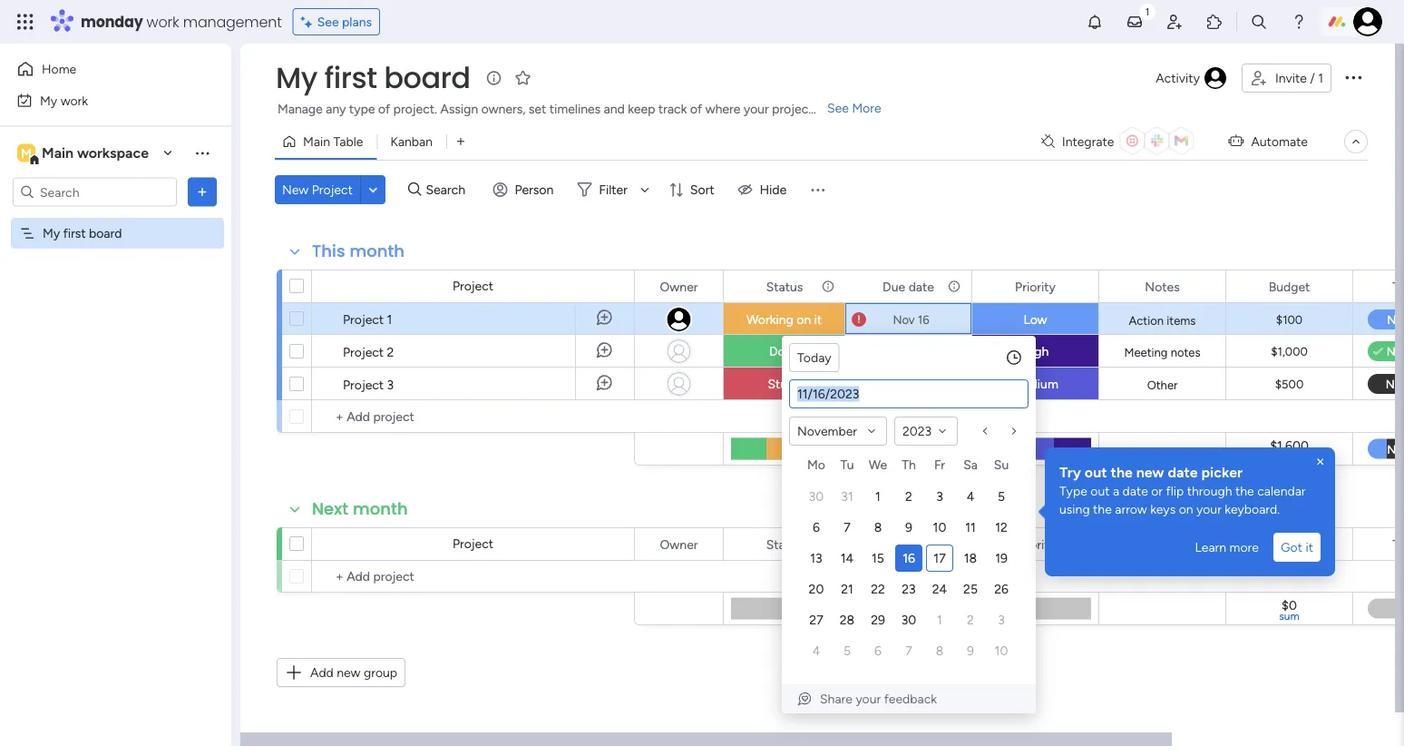 Task type: describe. For each thing, give the bounding box(es) containing it.
main workspace
[[42, 144, 149, 162]]

calendar
[[1258, 483, 1307, 499]]

0 vertical spatial 9 button
[[896, 514, 923, 541]]

column information image for due date
[[948, 279, 962, 294]]

3 for the right 3 button
[[999, 612, 1005, 628]]

12 button
[[988, 514, 1016, 541]]

today
[[798, 350, 832, 365]]

2 due date field from the top
[[879, 534, 939, 554]]

hide
[[760, 182, 787, 197]]

Search field
[[422, 177, 476, 202]]

0 vertical spatial my first board
[[276, 58, 471, 98]]

0 horizontal spatial 4
[[813, 643, 821, 658]]

Notes field
[[1141, 276, 1185, 296]]

$100
[[1277, 313, 1303, 327]]

status for second status field from the bottom of the page
[[767, 279, 804, 294]]

My first board field
[[271, 58, 475, 98]]

sum for $0
[[1280, 609, 1300, 623]]

14
[[841, 550, 854, 566]]

nov 16
[[893, 312, 930, 327]]

date left column information icon
[[909, 536, 935, 552]]

status for first status field from the bottom of the page
[[767, 536, 804, 552]]

nov for nov 17
[[894, 344, 916, 359]]

manage any type of project. assign owners, set timelines and keep track of where your project stands.
[[278, 101, 857, 117]]

month for next month
[[353, 497, 408, 521]]

feedback
[[885, 691, 938, 707]]

29 button
[[865, 606, 892, 634]]

learn more
[[1196, 540, 1260, 555]]

v2 overdue deadline image
[[852, 311, 867, 328]]

2 vertical spatial 2
[[968, 612, 975, 628]]

first inside list box
[[63, 226, 86, 241]]

set
[[529, 101, 547, 117]]

action items
[[1130, 313, 1197, 328]]

arrow down image
[[634, 179, 656, 201]]

v2 done deadline image
[[852, 343, 867, 360]]

Search in workspace field
[[38, 182, 152, 202]]

1 vertical spatial 7
[[906, 643, 913, 658]]

2 status field from the top
[[762, 534, 808, 554]]

mo
[[808, 457, 826, 472]]

1 priority field from the top
[[1011, 276, 1061, 296]]

0 vertical spatial 8
[[875, 520, 882, 535]]

1 vertical spatial 10 button
[[988, 637, 1016, 664]]

workspace options image
[[193, 144, 211, 162]]

share your feedback link
[[797, 690, 1022, 708]]

wednesday element
[[863, 454, 894, 481]]

show board description image
[[483, 69, 505, 87]]

0 horizontal spatial 30 button
[[803, 483, 830, 510]]

0 vertical spatial 3 button
[[927, 483, 954, 510]]

1 down wednesday element
[[876, 489, 881, 504]]

next month
[[312, 497, 408, 521]]

column information image
[[948, 537, 962, 551]]

invite
[[1276, 70, 1308, 86]]

24
[[933, 581, 948, 597]]

1 horizontal spatial 30 button
[[896, 606, 923, 634]]

1 of from the left
[[378, 101, 390, 117]]

2023
[[903, 423, 932, 439]]

9 for bottom '9' button
[[968, 643, 975, 658]]

add new group
[[310, 665, 398, 680]]

Date field
[[791, 380, 1028, 408]]

add new group button
[[277, 658, 406, 687]]

dapulse integrations image
[[1042, 135, 1055, 148]]

th
[[902, 457, 916, 472]]

saturday element
[[956, 454, 987, 481]]

priority for second priority field from the bottom of the page
[[1016, 279, 1056, 294]]

plans
[[342, 14, 372, 29]]

share
[[820, 691, 853, 707]]

grid containing mo
[[801, 454, 1017, 666]]

29
[[871, 612, 886, 628]]

try
[[1060, 463, 1082, 481]]

0 vertical spatial 7 button
[[834, 514, 861, 541]]

1 horizontal spatial 3 button
[[988, 606, 1016, 634]]

0 horizontal spatial 4 button
[[803, 637, 830, 664]]

0 vertical spatial 4 button
[[958, 483, 985, 510]]

see for see more
[[828, 100, 849, 116]]

monday work management
[[81, 11, 282, 32]]

16 button
[[896, 545, 923, 572]]

activity
[[1157, 70, 1201, 86]]

a
[[1114, 483, 1120, 499]]

1 vertical spatial options image
[[193, 183, 211, 201]]

1 vertical spatial the
[[1236, 483, 1255, 499]]

thursday element
[[894, 454, 925, 481]]

6 for bottom 6 button
[[875, 643, 882, 658]]

0 vertical spatial it
[[815, 312, 822, 327]]

1 vertical spatial 5 button
[[834, 637, 861, 664]]

3 for the topmost 3 button
[[937, 489, 944, 504]]

work for my
[[60, 93, 88, 108]]

close image
[[1314, 455, 1329, 469]]

10 for bottom 10 button
[[995, 643, 1009, 658]]

integrate
[[1063, 134, 1115, 149]]

picker
[[1202, 463, 1244, 481]]

nov 18
[[893, 377, 930, 391]]

0 vertical spatial 10 button
[[927, 514, 954, 541]]

0 vertical spatial 6 button
[[803, 514, 830, 541]]

track
[[659, 101, 687, 117]]

search everything image
[[1251, 13, 1269, 31]]

0 horizontal spatial 17
[[919, 344, 930, 359]]

1 vertical spatial 7 button
[[896, 637, 923, 664]]

1 horizontal spatial first
[[325, 58, 377, 98]]

using
[[1060, 501, 1091, 517]]

$0 sum
[[1280, 597, 1300, 623]]

1 horizontal spatial 30
[[902, 612, 917, 628]]

20
[[809, 581, 824, 597]]

fr
[[935, 457, 946, 472]]

12
[[996, 520, 1008, 535]]

project inside button
[[312, 182, 353, 197]]

see more link
[[826, 99, 884, 117]]

2 owner field from the top
[[656, 534, 703, 554]]

working on it
[[747, 312, 822, 327]]

keyboard.
[[1226, 501, 1281, 517]]

1 owner from the top
[[660, 279, 698, 294]]

14 button
[[834, 545, 861, 572]]

home button
[[11, 54, 195, 84]]

add time image
[[1006, 349, 1024, 367]]

project 2
[[343, 344, 394, 359]]

through
[[1188, 483, 1233, 499]]

26
[[995, 581, 1009, 597]]

person button
[[486, 175, 565, 204]]

collapse board header image
[[1350, 134, 1364, 149]]

automate
[[1252, 134, 1309, 149]]

22
[[871, 581, 886, 597]]

new inside try out the new date picker type out a date or flip through the calendar using the arrow keys on your keyboard.
[[1137, 463, 1165, 481]]

1 horizontal spatial 8
[[936, 643, 944, 658]]

0 vertical spatial your
[[744, 101, 769, 117]]

keys
[[1151, 501, 1176, 517]]

this month
[[312, 240, 405, 263]]

1 status field from the top
[[762, 276, 808, 296]]

15 button
[[865, 545, 892, 572]]

21 button
[[834, 575, 861, 603]]

su
[[995, 457, 1009, 472]]

previous image
[[978, 424, 993, 438]]

main for main table
[[303, 134, 330, 149]]

new inside the add new group button
[[337, 665, 361, 680]]

try out the new date picker type out a date or flip through the calendar using the arrow keys on your keyboard.
[[1060, 463, 1310, 517]]

0 horizontal spatial 8 button
[[865, 514, 892, 541]]

1 right /
[[1319, 70, 1324, 86]]

sort
[[691, 182, 715, 197]]

and
[[604, 101, 625, 117]]

today button
[[790, 343, 840, 372]]

2 of from the left
[[691, 101, 703, 117]]

items
[[1167, 313, 1197, 328]]

1 vertical spatial 9 button
[[958, 637, 985, 664]]

more
[[853, 100, 882, 116]]

board inside "my first board" list box
[[89, 226, 122, 241]]

sunday element
[[987, 454, 1017, 481]]

1 vertical spatial out
[[1091, 483, 1110, 499]]

low
[[1024, 312, 1048, 327]]

due for first due date field
[[883, 279, 906, 294]]

we
[[869, 457, 888, 472]]

invite / 1
[[1276, 70, 1324, 86]]

workspace
[[77, 144, 149, 162]]

date up 'nov 16'
[[909, 279, 935, 294]]

0 vertical spatial on
[[797, 312, 811, 327]]

This month field
[[308, 240, 409, 263]]

11
[[966, 520, 976, 535]]

this
[[312, 240, 345, 263]]

0 vertical spatial out
[[1085, 463, 1108, 481]]

m
[[21, 145, 32, 161]]

budget for first budget field from the bottom of the page
[[1269, 536, 1311, 552]]

tuesday element
[[832, 454, 863, 481]]

type
[[1060, 483, 1088, 499]]

group
[[364, 665, 398, 680]]

$1,600
[[1271, 437, 1310, 453]]

meeting
[[1125, 345, 1169, 359]]

row group containing 30
[[801, 481, 1017, 666]]

add
[[310, 665, 334, 680]]

5 for bottommost 5 button
[[844, 643, 851, 658]]

0 vertical spatial 1 button
[[865, 483, 892, 510]]

flip
[[1167, 483, 1185, 499]]

1 image
[[1140, 1, 1156, 21]]

1 horizontal spatial your
[[856, 691, 882, 707]]

0 vertical spatial 7
[[844, 520, 851, 535]]

filter button
[[570, 175, 656, 204]]

0 vertical spatial 16
[[918, 312, 930, 327]]

0 horizontal spatial 18
[[918, 377, 930, 391]]

select product image
[[16, 13, 34, 31]]

angle down image
[[369, 183, 378, 196]]

0 vertical spatial 2 button
[[896, 483, 923, 510]]

see for see plans
[[317, 14, 339, 29]]

0 horizontal spatial 30
[[809, 489, 824, 504]]

work for monday
[[147, 11, 179, 32]]

1 horizontal spatial options image
[[1343, 66, 1365, 88]]

25 button
[[958, 575, 985, 603]]

+ Add project text field
[[321, 565, 626, 587]]

action
[[1130, 313, 1165, 328]]



Task type: vqa. For each thing, say whether or not it's contained in the screenshot.
Enable related to Enable Now!
no



Task type: locate. For each thing, give the bounding box(es) containing it.
9 for the topmost '9' button
[[906, 520, 913, 535]]

30 button down monday element
[[803, 483, 830, 510]]

medium
[[1013, 376, 1059, 392]]

nov up nov 17
[[893, 312, 915, 327]]

1 horizontal spatial 6
[[875, 643, 882, 658]]

table
[[334, 134, 363, 149]]

priority field up 'low'
[[1011, 276, 1061, 296]]

8 button up 15 button
[[865, 514, 892, 541]]

1 horizontal spatial board
[[384, 58, 471, 98]]

main for main workspace
[[42, 144, 74, 162]]

notes
[[1146, 279, 1181, 294]]

23
[[902, 581, 916, 597]]

budget field right more
[[1265, 534, 1315, 554]]

1 horizontal spatial 4 button
[[958, 483, 985, 510]]

where
[[706, 101, 741, 117]]

invite / 1 button
[[1242, 64, 1332, 93]]

apps image
[[1206, 13, 1224, 31]]

1 horizontal spatial new
[[1137, 463, 1165, 481]]

v2 search image
[[408, 179, 422, 200]]

owner
[[660, 279, 698, 294], [660, 536, 698, 552]]

0 vertical spatial first
[[325, 58, 377, 98]]

2 horizontal spatial 3
[[999, 612, 1005, 628]]

options image right /
[[1343, 66, 1365, 88]]

21
[[842, 581, 854, 597]]

Status field
[[762, 276, 808, 296], [762, 534, 808, 554]]

0 vertical spatial due
[[883, 279, 906, 294]]

17 down 'nov 16'
[[919, 344, 930, 359]]

high
[[1023, 344, 1050, 359]]

1 vertical spatial 9
[[968, 643, 975, 658]]

2 owner from the top
[[660, 536, 698, 552]]

1 vertical spatial priority field
[[1011, 534, 1061, 554]]

see more
[[828, 100, 882, 116]]

0 horizontal spatial new
[[337, 665, 361, 680]]

due up 'nov 16'
[[883, 279, 906, 294]]

2 priority from the top
[[1016, 536, 1056, 552]]

see inside button
[[317, 14, 339, 29]]

4
[[967, 489, 975, 504], [813, 643, 821, 658]]

0 horizontal spatial my first board
[[43, 226, 122, 241]]

my first board
[[276, 58, 471, 98], [43, 226, 122, 241]]

it inside button
[[1306, 540, 1314, 555]]

2 status from the top
[[767, 536, 804, 552]]

main inside button
[[303, 134, 330, 149]]

0 horizontal spatial 7 button
[[834, 514, 861, 541]]

0 vertical spatial board
[[384, 58, 471, 98]]

filter
[[599, 182, 628, 197]]

6 button
[[803, 514, 830, 541], [865, 637, 892, 664]]

2 priority field from the top
[[1011, 534, 1061, 554]]

column information image for status
[[821, 279, 836, 294]]

help image
[[1291, 13, 1309, 31]]

due up 23
[[883, 536, 906, 552]]

1 vertical spatial due date field
[[879, 534, 939, 554]]

0 vertical spatial the
[[1111, 463, 1134, 481]]

1 due date from the top
[[883, 279, 935, 294]]

7
[[844, 520, 851, 535], [906, 643, 913, 658]]

november
[[798, 423, 858, 439]]

sa
[[964, 457, 978, 472]]

try out the new date picker heading
[[1060, 462, 1321, 482]]

3 down 26
[[999, 612, 1005, 628]]

status left 13
[[767, 536, 804, 552]]

2 due from the top
[[883, 536, 906, 552]]

1 vertical spatial 8
[[936, 643, 944, 658]]

0 vertical spatial 8 button
[[865, 514, 892, 541]]

work right monday
[[147, 11, 179, 32]]

0 vertical spatial 3
[[387, 377, 394, 392]]

my work
[[40, 93, 88, 108]]

$500
[[1276, 377, 1304, 392]]

status field up working on it
[[762, 276, 808, 296]]

inbox image
[[1126, 13, 1145, 31]]

1 vertical spatial 3 button
[[988, 606, 1016, 634]]

keep
[[628, 101, 656, 117]]

nov 17
[[894, 344, 930, 359]]

monday element
[[801, 454, 832, 481]]

project 3
[[343, 377, 394, 392]]

due for 1st due date field from the bottom
[[883, 536, 906, 552]]

5 button down sunday element
[[988, 483, 1016, 510]]

priority field right 19
[[1011, 534, 1061, 554]]

see left plans at the top of page
[[317, 14, 339, 29]]

my down home
[[40, 93, 57, 108]]

2 due date from the top
[[883, 536, 935, 552]]

budget field up the $100
[[1265, 276, 1315, 296]]

1 horizontal spatial 2 button
[[958, 606, 985, 634]]

7 button down 31 button
[[834, 514, 861, 541]]

6 for 6 button to the top
[[813, 520, 820, 535]]

31 button
[[834, 483, 861, 510]]

1 vertical spatial budget field
[[1265, 534, 1315, 554]]

2 button down 25 button
[[958, 606, 985, 634]]

1 status from the top
[[767, 279, 804, 294]]

project 1
[[343, 311, 392, 327]]

1 horizontal spatial 5
[[998, 489, 1006, 504]]

options image down the workspace options icon
[[193, 183, 211, 201]]

more
[[1230, 540, 1260, 555]]

sum inside $1,600 sum
[[1280, 450, 1300, 463]]

+ Add project text field
[[321, 406, 626, 427]]

Due date field
[[879, 276, 939, 296], [879, 534, 939, 554]]

17 button
[[927, 545, 954, 572]]

3 button down 26 button in the right bottom of the page
[[988, 606, 1016, 634]]

9 button down 25 button
[[958, 637, 985, 664]]

first down the search in workspace field on the top of the page
[[63, 226, 86, 241]]

28
[[840, 612, 855, 628]]

see plans button
[[293, 8, 380, 35]]

0 vertical spatial month
[[350, 240, 405, 263]]

3 down project 2
[[387, 377, 394, 392]]

18 down nov 17
[[918, 377, 930, 391]]

any
[[326, 101, 346, 117]]

your inside try out the new date picker type out a date or flip through the calendar using the arrow keys on your keyboard.
[[1197, 501, 1222, 517]]

6 down 29 "button"
[[875, 643, 882, 658]]

1 horizontal spatial 16
[[918, 312, 930, 327]]

1 due date field from the top
[[879, 276, 939, 296]]

18 right column information icon
[[965, 550, 978, 566]]

workspace selection element
[[17, 142, 152, 166]]

6 button up the 13 button
[[803, 514, 830, 541]]

2 vertical spatial the
[[1094, 501, 1113, 517]]

0 horizontal spatial 9
[[906, 520, 913, 535]]

1 vertical spatial sum
[[1280, 609, 1300, 623]]

month
[[350, 240, 405, 263], [353, 497, 408, 521]]

0 vertical spatial options image
[[1343, 66, 1365, 88]]

0 horizontal spatial 7
[[844, 520, 851, 535]]

30 button down 23
[[896, 606, 923, 634]]

got it button
[[1274, 533, 1321, 562]]

1 horizontal spatial 5 button
[[988, 483, 1016, 510]]

my first board inside list box
[[43, 226, 122, 241]]

dapulse checkmark sign image
[[1374, 341, 1384, 363]]

my up manage
[[276, 58, 318, 98]]

17 left column information icon
[[934, 550, 946, 566]]

1 horizontal spatial 9
[[968, 643, 975, 658]]

row group
[[801, 481, 1017, 666]]

0 vertical spatial status
[[767, 279, 804, 294]]

on right working on the top right of the page
[[797, 312, 811, 327]]

1 nov from the top
[[893, 312, 915, 327]]

0 vertical spatial budget field
[[1265, 276, 1315, 296]]

1 vertical spatial board
[[89, 226, 122, 241]]

1 vertical spatial 1 button
[[927, 606, 954, 634]]

1 column information image from the left
[[821, 279, 836, 294]]

due date field up 'nov 16'
[[879, 276, 939, 296]]

0 horizontal spatial on
[[797, 312, 811, 327]]

$1,600 sum
[[1271, 437, 1310, 463]]

1 horizontal spatial 2
[[906, 489, 913, 504]]

5 down sunday element
[[998, 489, 1006, 504]]

1 vertical spatial see
[[828, 100, 849, 116]]

0 horizontal spatial 3 button
[[927, 483, 954, 510]]

5 down 28
[[844, 643, 851, 658]]

see plans
[[317, 14, 372, 29]]

my first board down the search in workspace field on the top of the page
[[43, 226, 122, 241]]

out left a
[[1091, 483, 1110, 499]]

10 down 26 button in the right bottom of the page
[[995, 643, 1009, 658]]

budget right more
[[1269, 536, 1311, 552]]

2 sum from the top
[[1280, 609, 1300, 623]]

0 vertical spatial 17
[[919, 344, 930, 359]]

1 budget field from the top
[[1265, 276, 1315, 296]]

main right workspace image
[[42, 144, 74, 162]]

Owner field
[[656, 276, 703, 296], [656, 534, 703, 554]]

0 horizontal spatial column information image
[[821, 279, 836, 294]]

nov for nov 18
[[893, 377, 915, 391]]

0 horizontal spatial 16
[[903, 550, 916, 566]]

1 vertical spatial 3
[[937, 489, 944, 504]]

1 owner field from the top
[[656, 276, 703, 296]]

next
[[312, 497, 349, 521]]

4 button down saturday element
[[958, 483, 985, 510]]

8 up 15
[[875, 520, 882, 535]]

priority right 19 'button'
[[1016, 536, 1056, 552]]

0 vertical spatial due date
[[883, 279, 935, 294]]

8 up feedback at the right bottom of page
[[936, 643, 944, 658]]

25
[[964, 581, 978, 597]]

status field left 13
[[762, 534, 808, 554]]

0 horizontal spatial 2
[[387, 344, 394, 359]]

18 inside button
[[965, 550, 978, 566]]

8 button
[[865, 514, 892, 541], [927, 637, 954, 664]]

on
[[797, 312, 811, 327], [1180, 501, 1194, 517]]

column information image
[[821, 279, 836, 294], [948, 279, 962, 294]]

next image
[[1007, 424, 1022, 438]]

16 inside 16 button
[[903, 550, 916, 566]]

my inside list box
[[43, 226, 60, 241]]

due
[[883, 279, 906, 294], [883, 536, 906, 552]]

1 horizontal spatial 18
[[965, 550, 978, 566]]

1 vertical spatial my first board
[[43, 226, 122, 241]]

8 button up feedback at the right bottom of page
[[927, 637, 954, 664]]

5 button
[[988, 483, 1016, 510], [834, 637, 861, 664]]

due date for 1st due date field from the bottom
[[883, 536, 935, 552]]

main left table
[[303, 134, 330, 149]]

your down through
[[1197, 501, 1222, 517]]

2 column information image from the left
[[948, 279, 962, 294]]

2 button
[[896, 483, 923, 510], [958, 606, 985, 634]]

1 vertical spatial due date
[[883, 536, 935, 552]]

1 due from the top
[[883, 279, 906, 294]]

see left "more"
[[828, 100, 849, 116]]

1 horizontal spatial 7
[[906, 643, 913, 658]]

workspace image
[[17, 143, 35, 163]]

status up working on it
[[767, 279, 804, 294]]

due date for first due date field
[[883, 279, 935, 294]]

0 horizontal spatial 6 button
[[803, 514, 830, 541]]

new up or
[[1137, 463, 1165, 481]]

1 vertical spatial 30 button
[[896, 606, 923, 634]]

10 button down 26 button in the right bottom of the page
[[988, 637, 1016, 664]]

new right add
[[337, 665, 361, 680]]

4 down saturday element
[[967, 489, 975, 504]]

1 horizontal spatial 6 button
[[865, 637, 892, 664]]

0 horizontal spatial 10
[[934, 520, 947, 535]]

31
[[842, 489, 854, 504]]

5 for rightmost 5 button
[[998, 489, 1006, 504]]

it up the today button
[[815, 312, 822, 327]]

invite members image
[[1166, 13, 1184, 31]]

27 button
[[803, 606, 830, 634]]

1 vertical spatial priority
[[1016, 536, 1056, 552]]

1 vertical spatial it
[[1306, 540, 1314, 555]]

1 vertical spatial 10
[[995, 643, 1009, 658]]

10 for top 10 button
[[934, 520, 947, 535]]

of
[[378, 101, 390, 117], [691, 101, 703, 117]]

month for this month
[[350, 240, 405, 263]]

work down home
[[60, 93, 88, 108]]

out
[[1085, 463, 1108, 481], [1091, 483, 1110, 499]]

manage
[[278, 101, 323, 117]]

0 vertical spatial 2
[[387, 344, 394, 359]]

main table button
[[275, 127, 377, 156]]

0 vertical spatial 10
[[934, 520, 947, 535]]

16 up nov 17
[[918, 312, 930, 327]]

work inside 'button'
[[60, 93, 88, 108]]

15
[[872, 550, 885, 566]]

9 down 25 button
[[968, 643, 975, 658]]

on inside try out the new date picker type out a date or flip through the calendar using the arrow keys on your keyboard.
[[1180, 501, 1194, 517]]

1 horizontal spatial 1 button
[[927, 606, 954, 634]]

management
[[183, 11, 282, 32]]

new
[[1137, 463, 1165, 481], [337, 665, 361, 680]]

3 nov from the top
[[893, 377, 915, 391]]

2 budget field from the top
[[1265, 534, 1315, 554]]

0 horizontal spatial main
[[42, 144, 74, 162]]

1 sum from the top
[[1280, 450, 1300, 463]]

0 horizontal spatial 6
[[813, 520, 820, 535]]

7 button up share your feedback link
[[896, 637, 923, 664]]

budget up the $100
[[1269, 279, 1311, 294]]

2 button down thursday element at the bottom of the page
[[896, 483, 923, 510]]

17 inside button
[[934, 550, 946, 566]]

notifications image
[[1086, 13, 1105, 31]]

1 budget from the top
[[1269, 279, 1311, 294]]

autopilot image
[[1229, 129, 1245, 152]]

1 horizontal spatial 8 button
[[927, 637, 954, 664]]

monday
[[81, 11, 143, 32]]

4 button down 27 button at the bottom right
[[803, 637, 830, 664]]

on down flip
[[1180, 501, 1194, 517]]

10 button left 11 button
[[927, 514, 954, 541]]

1 up project 2
[[387, 311, 392, 327]]

1 button down 24 button
[[927, 606, 954, 634]]

add view image
[[457, 135, 465, 148]]

new
[[282, 182, 309, 197]]

9 up 16 button
[[906, 520, 913, 535]]

done
[[770, 344, 800, 359]]

friday element
[[925, 454, 956, 481]]

sum left close icon
[[1280, 450, 1300, 463]]

priority for first priority field from the bottom
[[1016, 536, 1056, 552]]

sum for $1,600
[[1280, 450, 1300, 463]]

None field
[[1389, 276, 1405, 296], [1389, 534, 1405, 554], [1389, 276, 1405, 296], [1389, 534, 1405, 554]]

due date up '23' button
[[883, 536, 935, 552]]

20 button
[[803, 575, 830, 603]]

0 vertical spatial 30
[[809, 489, 824, 504]]

the up a
[[1111, 463, 1134, 481]]

2 nov from the top
[[894, 344, 916, 359]]

timelines
[[550, 101, 601, 117]]

my inside 'button'
[[40, 93, 57, 108]]

date up flip
[[1169, 463, 1199, 481]]

option
[[0, 217, 231, 221]]

learn more button
[[1189, 533, 1267, 562]]

other
[[1148, 378, 1178, 392]]

1 vertical spatial 16
[[903, 550, 916, 566]]

30 right 29 "button"
[[902, 612, 917, 628]]

1 vertical spatial 4 button
[[803, 637, 830, 664]]

0 vertical spatial owner
[[660, 279, 698, 294]]

0 horizontal spatial first
[[63, 226, 86, 241]]

13 button
[[803, 545, 830, 572]]

0 vertical spatial 9
[[906, 520, 913, 535]]

it right got in the right bottom of the page
[[1306, 540, 1314, 555]]

Budget field
[[1265, 276, 1315, 296], [1265, 534, 1315, 554]]

1 priority from the top
[[1016, 279, 1056, 294]]

10 left 11 button
[[934, 520, 947, 535]]

board down the search in workspace field on the top of the page
[[89, 226, 122, 241]]

1 vertical spatial 4
[[813, 643, 821, 658]]

1 button down wednesday element
[[865, 483, 892, 510]]

2 budget from the top
[[1269, 536, 1311, 552]]

0 horizontal spatial 5 button
[[834, 637, 861, 664]]

19 button
[[988, 545, 1016, 572]]

month right this
[[350, 240, 405, 263]]

the
[[1111, 463, 1134, 481], [1236, 483, 1255, 499], [1094, 501, 1113, 517]]

add to favorites image
[[514, 69, 532, 87]]

due date up 'nov 16'
[[883, 279, 935, 294]]

my work button
[[11, 86, 195, 115]]

17
[[919, 344, 930, 359], [934, 550, 946, 566]]

nov down nov 17
[[893, 377, 915, 391]]

menu image
[[809, 181, 827, 199]]

1 down 24
[[938, 612, 943, 628]]

7 button
[[834, 514, 861, 541], [896, 637, 923, 664]]

budget for first budget field
[[1269, 279, 1311, 294]]

7 down the 31
[[844, 520, 851, 535]]

$0
[[1283, 597, 1298, 613]]

0 horizontal spatial your
[[744, 101, 769, 117]]

5
[[998, 489, 1006, 504], [844, 643, 851, 658]]

main inside workspace selection element
[[42, 144, 74, 162]]

learn
[[1196, 540, 1227, 555]]

/
[[1311, 70, 1316, 86]]

my down the search in workspace field on the top of the page
[[43, 226, 60, 241]]

grid
[[801, 454, 1017, 666]]

1 horizontal spatial 3
[[937, 489, 944, 504]]

1 vertical spatial owner
[[660, 536, 698, 552]]

1 horizontal spatial my first board
[[276, 58, 471, 98]]

$1,000
[[1272, 344, 1309, 359]]

main table
[[303, 134, 363, 149]]

work
[[147, 11, 179, 32], [60, 93, 88, 108]]

2 down thursday element at the bottom of the page
[[906, 489, 913, 504]]

0 vertical spatial 4
[[967, 489, 975, 504]]

2 down 25 button
[[968, 612, 975, 628]]

3 down friday element
[[937, 489, 944, 504]]

date up arrow
[[1123, 483, 1149, 499]]

4 down 27 button at the bottom right
[[813, 643, 821, 658]]

Next month field
[[308, 497, 413, 521]]

priority up 'low'
[[1016, 279, 1056, 294]]

board up project.
[[384, 58, 471, 98]]

options image
[[1343, 66, 1365, 88], [193, 183, 211, 201]]

9 button up 16 button
[[896, 514, 923, 541]]

john smith image
[[1354, 7, 1383, 36]]

1 vertical spatial 17
[[934, 550, 946, 566]]

5 button down 28
[[834, 637, 861, 664]]

of right 'track'
[[691, 101, 703, 117]]

your right share
[[856, 691, 882, 707]]

the right using
[[1094, 501, 1113, 517]]

project
[[773, 101, 814, 117]]

1 vertical spatial status
[[767, 536, 804, 552]]

my first board list box
[[0, 214, 231, 494]]

0 horizontal spatial it
[[815, 312, 822, 327]]

3 button
[[927, 483, 954, 510], [988, 606, 1016, 634]]

of right type
[[378, 101, 390, 117]]

or
[[1152, 483, 1164, 499]]

nov for nov 16
[[893, 312, 915, 327]]

1 vertical spatial 6 button
[[865, 637, 892, 664]]

Priority field
[[1011, 276, 1061, 296], [1011, 534, 1061, 554]]

1 vertical spatial owner field
[[656, 534, 703, 554]]

1 horizontal spatial 4
[[967, 489, 975, 504]]



